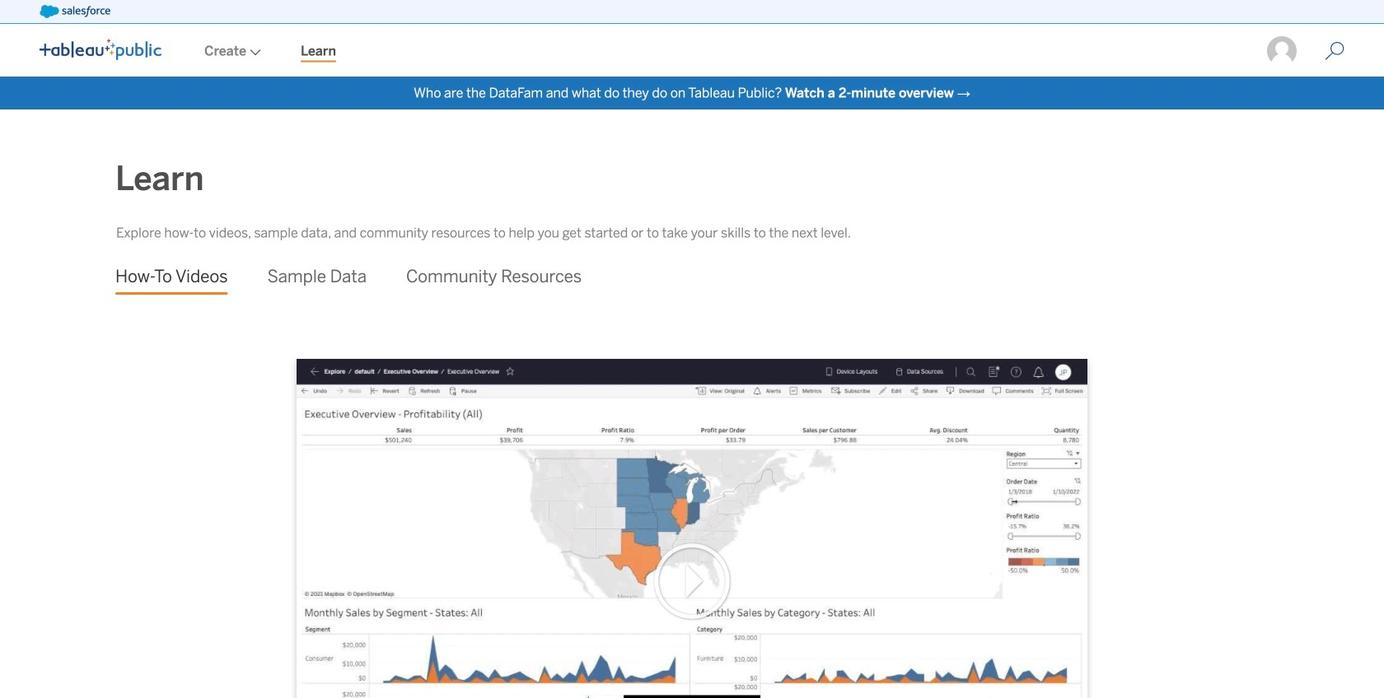 Task type: locate. For each thing, give the bounding box(es) containing it.
salesforce logo image
[[40, 5, 110, 18]]

go to search image
[[1306, 41, 1365, 61]]

tara.schultz image
[[1266, 35, 1299, 68]]

create image
[[246, 49, 261, 56]]



Task type: vqa. For each thing, say whether or not it's contained in the screenshot.
go to search "image"
yes



Task type: describe. For each thing, give the bounding box(es) containing it.
logo image
[[40, 39, 162, 60]]



